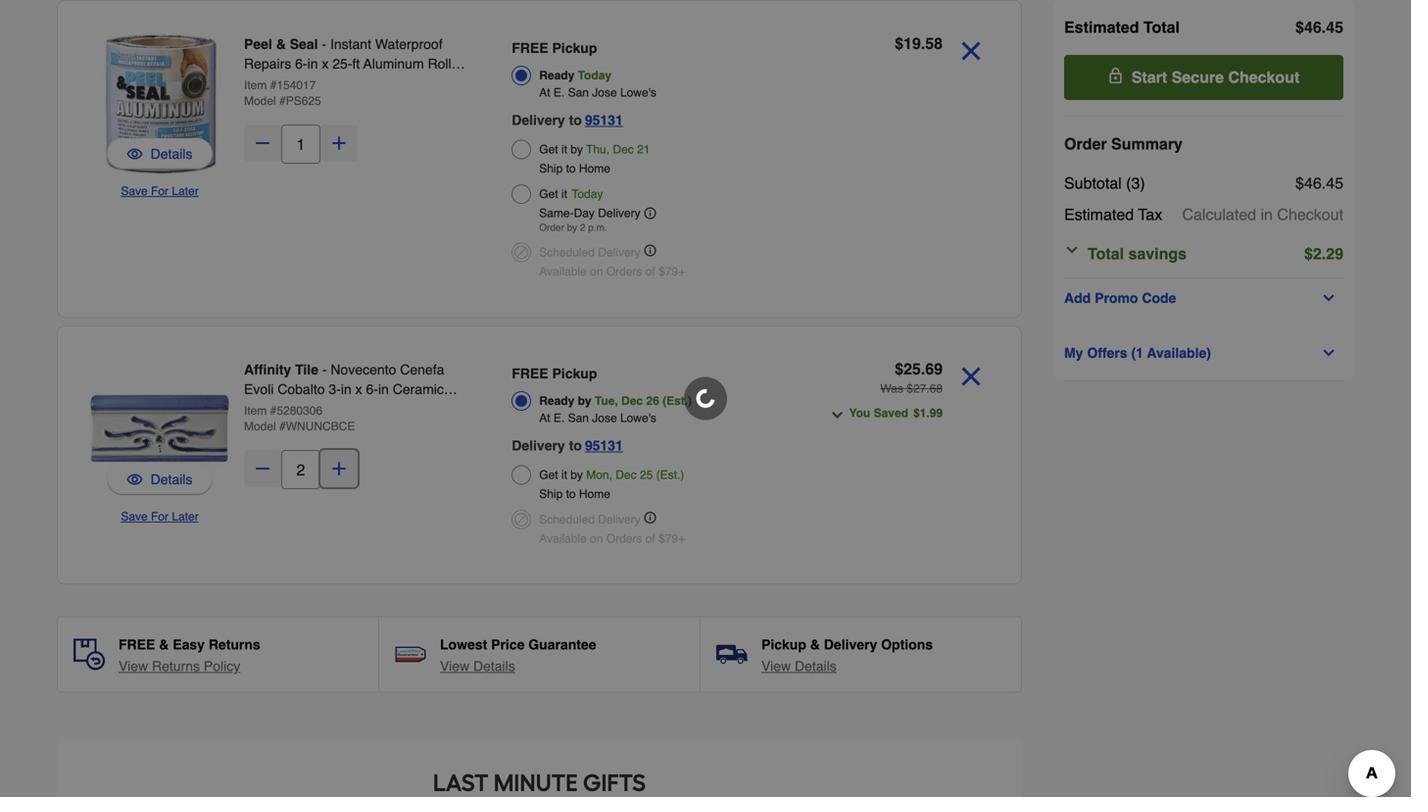 Task type: locate. For each thing, give the bounding box(es) containing it.
1 vertical spatial x
[[356, 381, 362, 397]]

0 vertical spatial it
[[562, 143, 568, 156]]

x up sq.
[[356, 381, 362, 397]]

1 vertical spatial ship
[[540, 487, 563, 501]]

at e. san jose lowe's down ready today
[[540, 86, 657, 100]]

order
[[1065, 135, 1108, 153], [540, 222, 565, 233]]

of for info image associated with block icon
[[646, 265, 656, 278]]

available down "mon,"
[[540, 532, 587, 546]]

1 vertical spatial (est.)
[[657, 468, 685, 482]]

view for free & easy returns view returns policy
[[119, 658, 148, 674]]

2 e. from the top
[[554, 411, 565, 425]]

99
[[930, 406, 943, 420]]

later
[[172, 184, 199, 198], [172, 510, 199, 524]]

6- inside novecento cenefa evoli cobalto 3-in x 6-in ceramic bullnose tile (0.1-sq. ft/ piece)
[[366, 381, 378, 397]]

ship up get it today
[[540, 162, 563, 176]]

view details link
[[440, 656, 516, 676], [762, 656, 837, 676]]

45 for subtotal (3)
[[1327, 174, 1344, 192]]

2 for from the top
[[151, 510, 169, 524]]

ship
[[540, 162, 563, 176], [540, 487, 563, 501]]

block image
[[512, 510, 532, 529]]

1 vertical spatial 6-
[[366, 381, 378, 397]]

2 save from the top
[[121, 510, 148, 524]]

tile inside novecento cenefa evoli cobalto 3-in x 6-in ceramic bullnose tile (0.1-sq. ft/ piece)
[[300, 401, 322, 417]]

price
[[491, 637, 525, 653]]

1 vertical spatial orders
[[607, 532, 643, 546]]

2 horizontal spatial view
[[762, 658, 791, 674]]

free up ready today
[[512, 40, 549, 56]]

1 vertical spatial free pickup
[[512, 366, 597, 381]]

home for novecento cenefa evoli cobalto 3-in x 6-in ceramic bullnose tile (0.1-sq. ft/ piece)
[[579, 487, 611, 501]]

(est.) right 26
[[663, 394, 692, 408]]

1 vertical spatial e.
[[554, 411, 565, 425]]

1 vertical spatial -
[[322, 362, 327, 377]]

1 vertical spatial pickup
[[552, 366, 597, 381]]

item down repairs
[[244, 78, 267, 92]]

in
[[307, 56, 318, 72], [1261, 205, 1274, 224], [341, 381, 352, 397], [378, 381, 389, 397]]

tile up #wnuncbce
[[300, 401, 322, 417]]

option group
[[512, 34, 784, 283], [512, 360, 784, 551]]

95131
[[585, 112, 623, 128], [585, 438, 623, 453]]

1 vertical spatial 25
[[640, 468, 653, 482]]

1 free pickup from the top
[[512, 40, 597, 56]]

1 on from the top
[[590, 265, 603, 278]]

delivery to 95131 up get it by thu, dec 21
[[512, 112, 623, 128]]

0 vertical spatial dec
[[613, 143, 634, 156]]

0 vertical spatial model
[[244, 94, 276, 108]]

2 it from the top
[[562, 187, 568, 201]]

2 on from the top
[[590, 532, 603, 546]]

checkout right the secure
[[1229, 68, 1300, 86]]

you saved $ 1 . 99
[[850, 406, 943, 420]]

#154017
[[270, 78, 316, 92]]

dec right "mon,"
[[616, 468, 637, 482]]

0 vertical spatial estimated
[[1065, 18, 1140, 36]]

1 info image from the top
[[645, 245, 657, 256]]

1 vertical spatial item
[[244, 404, 267, 418]]

estimated for estimated tax
[[1065, 205, 1135, 224]]

view details link for details
[[440, 656, 516, 676]]

-
[[322, 36, 327, 52], [322, 362, 327, 377]]

2 46 from the top
[[1305, 174, 1322, 192]]

get
[[540, 143, 558, 156], [540, 187, 558, 201], [540, 468, 558, 482]]

lowe's up 21
[[621, 86, 657, 100]]

free up ready by tue, dec 26 (est.) in the left of the page
[[512, 366, 549, 381]]

at e. san jose lowe's down tue,
[[540, 411, 657, 425]]

ship down get it by mon, dec 25 (est.)
[[540, 487, 563, 501]]

1 option group from the top
[[512, 34, 784, 283]]

available for block icon
[[540, 265, 587, 278]]

estimated down subtotal (3)
[[1065, 205, 1135, 224]]

view inside pickup & delivery options view details
[[762, 658, 791, 674]]

quickview image
[[127, 144, 143, 164]]

model down bullnose
[[244, 420, 276, 433]]

2 estimated from the top
[[1065, 205, 1135, 224]]

e. down ready by tue, dec 26 (est.) in the left of the page
[[554, 411, 565, 425]]

free up the view returns policy 'link'
[[119, 637, 155, 653]]

2 orders from the top
[[607, 532, 643, 546]]

1 vertical spatial home
[[579, 487, 611, 501]]

2 ship to home from the top
[[540, 487, 611, 501]]

69
[[926, 360, 943, 378]]

orders for block image on the left of page
[[607, 532, 643, 546]]

2 view from the left
[[440, 658, 470, 674]]

1 vertical spatial available
[[540, 532, 587, 546]]

2 vertical spatial it
[[562, 468, 568, 482]]

available down order by 2 p.m.
[[540, 265, 587, 278]]

0 horizontal spatial view
[[119, 658, 148, 674]]

ship to home down "mon,"
[[540, 487, 611, 501]]

& inside pickup & delivery options view details
[[811, 637, 821, 653]]

save for flashing
[[121, 184, 148, 198]]

0 vertical spatial 95131 button
[[585, 108, 623, 132]]

0 vertical spatial tile
[[295, 362, 319, 377]]

6- down seal
[[295, 56, 307, 72]]

dec left 26
[[622, 394, 643, 408]]

start
[[1132, 68, 1168, 86]]

info image down info icon
[[645, 245, 657, 256]]

save for later button down quickview icon
[[121, 507, 199, 527]]

stepper number input field with increment and decrement buttons number field right minus icon
[[281, 125, 321, 164]]

calculated in checkout
[[1183, 205, 1344, 224]]

at e. san jose lowe's
[[540, 86, 657, 100], [540, 411, 657, 425]]

1 vertical spatial 46
[[1305, 174, 1322, 192]]

0 vertical spatial scheduled
[[540, 246, 595, 259]]

1 vertical spatial on
[[590, 532, 603, 546]]

order for order summary
[[1065, 135, 1108, 153]]

$79+ for block icon
[[659, 265, 685, 278]]

& inside free & easy returns view returns policy
[[159, 637, 169, 653]]

0 vertical spatial san
[[568, 86, 589, 100]]

0 vertical spatial ready
[[540, 69, 575, 82]]

2 jose from the top
[[592, 411, 617, 425]]

today
[[578, 69, 612, 82], [572, 187, 603, 201]]

model inside item #154017 model #ps625
[[244, 94, 276, 108]]

san down ready today
[[568, 86, 589, 100]]

home down get it by thu, dec 21
[[579, 162, 611, 176]]

delivery to 95131 for novecento cenefa evoli cobalto 3-in x 6-in ceramic bullnose tile (0.1-sq. ft/ piece)
[[512, 438, 623, 453]]

0 vertical spatial info image
[[645, 245, 657, 256]]

to
[[569, 112, 582, 128], [566, 162, 576, 176], [569, 438, 582, 453], [566, 487, 576, 501]]

2 free pickup from the top
[[512, 366, 597, 381]]

2 95131 from the top
[[585, 438, 623, 453]]

46 for subtotal (3)
[[1305, 174, 1322, 192]]

home for instant waterproof repairs 6-in x 25-ft aluminum roll flashing
[[579, 162, 611, 176]]

scheduled down order by 2 p.m.
[[540, 246, 595, 259]]

0 vertical spatial scheduled delivery
[[540, 246, 641, 259]]

1 estimated from the top
[[1065, 18, 1140, 36]]

1 get from the top
[[540, 143, 558, 156]]

1 $79+ from the top
[[659, 265, 685, 278]]

1 vertical spatial it
[[562, 187, 568, 201]]

2 of from the top
[[646, 532, 656, 546]]

1 ship to home from the top
[[540, 162, 611, 176]]

$79+
[[659, 265, 685, 278], [659, 532, 685, 546]]

tile up cobalto
[[295, 362, 319, 377]]

1 vertical spatial 45
[[1327, 174, 1344, 192]]

1 vertical spatial ship to home
[[540, 487, 611, 501]]

2 horizontal spatial &
[[811, 637, 821, 653]]

0 vertical spatial jose
[[592, 86, 617, 100]]

1 jose from the top
[[592, 86, 617, 100]]

order down same- at left
[[540, 222, 565, 233]]

day
[[574, 206, 595, 220]]

3-
[[329, 381, 341, 397]]

of
[[646, 265, 656, 278], [646, 532, 656, 546]]

1 stepper number input field with increment and decrement buttons number field from the top
[[281, 125, 321, 164]]

25 right "mon,"
[[640, 468, 653, 482]]

1 horizontal spatial order
[[1065, 135, 1108, 153]]

secure
[[1172, 68, 1225, 86]]

(est.)
[[663, 394, 692, 408], [657, 468, 685, 482]]

1 view details link from the left
[[440, 656, 516, 676]]

25 up 27
[[904, 360, 921, 378]]

1 vertical spatial available on orders of $79+
[[540, 532, 685, 546]]

checkout for start secure checkout
[[1229, 68, 1300, 86]]

0 vertical spatial 95131
[[585, 112, 623, 128]]

.
[[1322, 18, 1327, 36], [921, 34, 926, 52], [1322, 174, 1327, 192], [921, 360, 926, 378], [927, 382, 930, 396], [927, 406, 930, 420]]

0 vertical spatial get
[[540, 143, 558, 156]]

2 item from the top
[[244, 404, 267, 418]]

it left "mon,"
[[562, 468, 568, 482]]

quickview image
[[127, 470, 143, 489]]

save for later down quickview icon
[[121, 510, 199, 524]]

1 delivery to 95131 from the top
[[512, 112, 623, 128]]

6- down novecento on the top left of page
[[366, 381, 378, 397]]

remove item image
[[955, 34, 988, 68], [955, 360, 988, 393]]

1 lowe's from the top
[[621, 86, 657, 100]]

2 home from the top
[[579, 487, 611, 501]]

save for later button down quickview image
[[121, 181, 199, 201]]

estimated up secure icon
[[1065, 18, 1140, 36]]

model inside item #5280306 model #wnuncbce
[[244, 420, 276, 433]]

1 scheduled delivery from the top
[[540, 246, 641, 259]]

tue,
[[595, 394, 618, 408]]

1 it from the top
[[562, 143, 568, 156]]

2 - from the top
[[322, 362, 327, 377]]

orders down p.m.
[[607, 265, 643, 278]]

e. down ready today
[[554, 86, 565, 100]]

95131 up thu,
[[585, 112, 623, 128]]

info image
[[645, 245, 657, 256], [645, 512, 657, 524]]

today up same-day delivery
[[572, 187, 603, 201]]

19
[[904, 34, 921, 52]]

0 vertical spatial available
[[540, 265, 587, 278]]

ready today
[[540, 69, 612, 82]]

for
[[151, 184, 169, 198], [151, 510, 169, 524]]

0 vertical spatial $ 46 . 45
[[1296, 18, 1344, 36]]

1 vertical spatial free
[[512, 366, 549, 381]]

45
[[1327, 18, 1344, 36], [1327, 174, 1344, 192]]

1 ready from the top
[[540, 69, 575, 82]]

minus image
[[253, 133, 273, 153]]

remove item image right 68
[[955, 360, 988, 393]]

46 for estimated total
[[1305, 18, 1322, 36]]

0 vertical spatial free pickup
[[512, 40, 597, 56]]

home down "mon,"
[[579, 487, 611, 501]]

free pickup for ceramic
[[512, 366, 597, 381]]

0 vertical spatial $79+
[[659, 265, 685, 278]]

1 vertical spatial save for later button
[[121, 507, 199, 527]]

x inside novecento cenefa evoli cobalto 3-in x 6-in ceramic bullnose tile (0.1-sq. ft/ piece)
[[356, 381, 362, 397]]

2 at from the top
[[540, 411, 551, 425]]

checkout inside button
[[1229, 68, 1300, 86]]

0 vertical spatial save for later button
[[121, 181, 199, 201]]

save down quickview image
[[121, 184, 148, 198]]

1 vertical spatial lowe's
[[621, 411, 657, 425]]

$ left 58
[[895, 34, 904, 52]]

0 vertical spatial orders
[[607, 265, 643, 278]]

0 vertical spatial of
[[646, 265, 656, 278]]

ft
[[352, 56, 360, 72]]

scheduled delivery down "mon,"
[[540, 513, 641, 527]]

1 horizontal spatial &
[[276, 36, 286, 52]]

2 stepper number input field with increment and decrement buttons number field from the top
[[281, 450, 321, 489]]

1 save from the top
[[121, 184, 148, 198]]

save for later for novecento cenefa evoli cobalto 3-in x 6-in ceramic bullnose tile (0.1-sq. ft/ piece)
[[121, 510, 199, 524]]

0 vertical spatial save for later
[[121, 184, 199, 198]]

46
[[1305, 18, 1322, 36], [1305, 174, 1322, 192]]

save for later button for bullnose
[[121, 507, 199, 527]]

2 scheduled from the top
[[540, 513, 595, 527]]

2 info image from the top
[[645, 512, 657, 524]]

in right calculated on the right top
[[1261, 205, 1274, 224]]

free inside free & easy returns view returns policy
[[119, 637, 155, 653]]

1 95131 from the top
[[585, 112, 623, 128]]

by left thu,
[[571, 143, 583, 156]]

e. for instant waterproof repairs 6-in x 25-ft aluminum roll flashing
[[554, 86, 565, 100]]

pickup for ceramic
[[552, 366, 597, 381]]

0 vertical spatial available on orders of $79+
[[540, 265, 685, 278]]

get up same- at left
[[540, 187, 558, 201]]

roll
[[428, 56, 452, 72]]

2 later from the top
[[172, 510, 199, 524]]

- up cobalto
[[322, 362, 327, 377]]

calculated
[[1183, 205, 1257, 224]]

Stepper number input field with increment and decrement buttons number field
[[281, 125, 321, 164], [281, 450, 321, 489]]

0 vertical spatial ship to home
[[540, 162, 611, 176]]

details button
[[107, 138, 213, 170], [127, 144, 193, 164], [107, 464, 213, 495], [127, 470, 193, 489]]

delivery up p.m.
[[598, 206, 641, 220]]

2 view details link from the left
[[762, 656, 837, 676]]

95131 button for instant waterproof repairs 6-in x 25-ft aluminum roll flashing
[[585, 108, 623, 132]]

0 vertical spatial home
[[579, 162, 611, 176]]

flashing
[[244, 75, 296, 91]]

1 later from the top
[[172, 184, 199, 198]]

2 save for later button from the top
[[121, 507, 199, 527]]

0 vertical spatial remove item image
[[955, 34, 988, 68]]

1 $ 46 . 45 from the top
[[1296, 18, 1344, 36]]

6-
[[295, 56, 307, 72], [366, 381, 378, 397]]

2 $79+ from the top
[[659, 532, 685, 546]]

1 view from the left
[[119, 658, 148, 674]]

returns down the 'easy'
[[152, 658, 200, 674]]

0 horizontal spatial x
[[322, 56, 329, 72]]

scheduled for block image on the left of page
[[540, 513, 595, 527]]

save down quickview icon
[[121, 510, 148, 524]]

returns
[[209, 637, 261, 653], [152, 658, 200, 674]]

2 available from the top
[[540, 532, 587, 546]]

2 san from the top
[[568, 411, 589, 425]]

21
[[637, 143, 650, 156]]

$ up calculated in checkout
[[1296, 174, 1305, 192]]

novecento
[[331, 362, 396, 377]]

save for later down quickview image
[[121, 184, 199, 198]]

1 at e. san jose lowe's from the top
[[540, 86, 657, 100]]

1 vertical spatial at e. san jose lowe's
[[540, 411, 657, 425]]

1 vertical spatial option group
[[512, 360, 784, 551]]

get it today
[[540, 187, 603, 201]]

remove item image for novecento cenefa evoli cobalto 3-in x 6-in ceramic bullnose tile (0.1-sq. ft/ piece)
[[955, 360, 988, 393]]

checkout
[[1229, 68, 1300, 86], [1278, 205, 1344, 224]]

1 for from the top
[[151, 184, 169, 198]]

2 at e. san jose lowe's from the top
[[540, 411, 657, 425]]

view returns policy link
[[119, 656, 240, 676]]

remove item image right 58
[[955, 34, 988, 68]]

get for instant waterproof repairs 6-in x 25-ft aluminum roll flashing
[[540, 143, 558, 156]]

estimated
[[1065, 18, 1140, 36], [1065, 205, 1135, 224]]

item inside item #5280306 model #wnuncbce
[[244, 404, 267, 418]]

lowe's for novecento cenefa evoli cobalto 3-in x 6-in ceramic bullnose tile (0.1-sq. ft/ piece)
[[621, 411, 657, 425]]

2 vertical spatial get
[[540, 468, 558, 482]]

1 remove item image from the top
[[955, 34, 988, 68]]

at down ready today
[[540, 86, 551, 100]]

0 vertical spatial on
[[590, 265, 603, 278]]

1 available on orders of $79+ from the top
[[540, 265, 685, 278]]

1 item from the top
[[244, 78, 267, 92]]

3 view from the left
[[762, 658, 791, 674]]

later for instant waterproof repairs 6-in x 25-ft aluminum roll flashing
[[172, 184, 199, 198]]

delivery left options
[[824, 637, 878, 653]]

x inside instant waterproof repairs 6-in x 25-ft aluminum roll flashing
[[322, 56, 329, 72]]

available on orders of $79+
[[540, 265, 685, 278], [540, 532, 685, 546]]

2 45 from the top
[[1327, 174, 1344, 192]]

order up 'subtotal'
[[1065, 135, 1108, 153]]

view inside free & easy returns view returns policy
[[119, 658, 148, 674]]

0 vertical spatial -
[[322, 36, 327, 52]]

ready up get it by thu, dec 21
[[540, 69, 575, 82]]

0 horizontal spatial 6-
[[295, 56, 307, 72]]

delivery to 95131 up "mon,"
[[512, 438, 623, 453]]

1 save for later button from the top
[[121, 181, 199, 201]]

0 horizontal spatial &
[[159, 637, 169, 653]]

1 horizontal spatial 6-
[[366, 381, 378, 397]]

0 vertical spatial item
[[244, 78, 267, 92]]

1 vertical spatial stepper number input field with increment and decrement buttons number field
[[281, 450, 321, 489]]

model
[[244, 94, 276, 108], [244, 420, 276, 433]]

2 delivery to 95131 from the top
[[512, 438, 623, 453]]

of down get it by mon, dec 25 (est.)
[[646, 532, 656, 546]]

waterproof
[[375, 36, 443, 52]]

sq.
[[354, 401, 372, 417]]

- right seal
[[322, 36, 327, 52]]

model for bullnose
[[244, 420, 276, 433]]

1 horizontal spatial returns
[[209, 637, 261, 653]]

for down "novecento cenefa evoli cobalto 3-in x 6-in ceramic bullnose tile (0.1-sq. ft/ piece)" image
[[151, 510, 169, 524]]

lowest
[[440, 637, 488, 653]]

item down evoli on the top of page
[[244, 404, 267, 418]]

2 $ 46 . 45 from the top
[[1296, 174, 1344, 192]]

lowe's down 26
[[621, 411, 657, 425]]

checkout right calculated on the right top
[[1278, 205, 1344, 224]]

item for flashing
[[244, 78, 267, 92]]

subtotal (3)
[[1065, 174, 1146, 192]]

0 vertical spatial 46
[[1305, 18, 1322, 36]]

0 vertical spatial stepper number input field with increment and decrement buttons number field
[[281, 125, 321, 164]]

1 vertical spatial get
[[540, 187, 558, 201]]

it up same- at left
[[562, 187, 568, 201]]

1 vertical spatial info image
[[645, 512, 657, 524]]

save for later
[[121, 184, 199, 198], [121, 510, 199, 524]]

1 horizontal spatial 25
[[904, 360, 921, 378]]

for down instant waterproof repairs 6-in x 25-ft aluminum roll flashing image
[[151, 184, 169, 198]]

of down info icon
[[646, 265, 656, 278]]

$ up start secure checkout at the top right of the page
[[1296, 18, 1305, 36]]

minus image
[[253, 459, 273, 478]]

by
[[571, 143, 583, 156], [567, 222, 578, 233], [578, 394, 592, 408], [571, 468, 583, 482]]

it for instant waterproof repairs 6-in x 25-ft aluminum roll flashing
[[562, 143, 568, 156]]

san down ready by tue, dec 26 (est.) in the left of the page
[[568, 411, 589, 425]]

save for later for instant waterproof repairs 6-in x 25-ft aluminum roll flashing
[[121, 184, 199, 198]]

0 vertical spatial for
[[151, 184, 169, 198]]

2 lowe's from the top
[[621, 411, 657, 425]]

1 vertical spatial scheduled
[[540, 513, 595, 527]]

available
[[540, 265, 587, 278], [540, 532, 587, 546]]

item
[[244, 78, 267, 92], [244, 404, 267, 418]]

2 available on orders of $79+ from the top
[[540, 532, 685, 546]]

2 remove item image from the top
[[955, 360, 988, 393]]

2 save for later from the top
[[121, 510, 199, 524]]

$ 25 . 69 was $ 27 . 68
[[881, 360, 943, 396]]

ship for novecento cenefa evoli cobalto 3-in x 6-in ceramic bullnose tile (0.1-sq. ft/ piece)
[[540, 487, 563, 501]]

e.
[[554, 86, 565, 100], [554, 411, 565, 425]]

dec left 21
[[613, 143, 634, 156]]

item inside item #154017 model #ps625
[[244, 78, 267, 92]]

2 95131 button from the top
[[585, 434, 623, 457]]

for for flashing
[[151, 184, 169, 198]]

scheduled
[[540, 246, 595, 259], [540, 513, 595, 527]]

3 it from the top
[[562, 468, 568, 482]]

95131 button up thu,
[[585, 108, 623, 132]]

pickup
[[552, 40, 597, 56], [552, 366, 597, 381], [762, 637, 807, 653]]

2 vertical spatial free
[[119, 637, 155, 653]]

of for block image on the left of page info image
[[646, 532, 656, 546]]

p.m.
[[589, 222, 608, 233]]

scheduled delivery
[[540, 246, 641, 259], [540, 513, 641, 527]]

1 vertical spatial returns
[[152, 658, 200, 674]]

model for flashing
[[244, 94, 276, 108]]

1 45 from the top
[[1327, 18, 1344, 36]]

0 vertical spatial save
[[121, 184, 148, 198]]

3 get from the top
[[540, 468, 558, 482]]

2 ready from the top
[[540, 394, 575, 408]]

estimated total
[[1065, 18, 1180, 36]]

0 vertical spatial today
[[578, 69, 612, 82]]

lowe's
[[621, 86, 657, 100], [621, 411, 657, 425]]

1 orders from the top
[[607, 265, 643, 278]]

0 vertical spatial 45
[[1327, 18, 1344, 36]]

1 horizontal spatial view details link
[[762, 656, 837, 676]]

1 vertical spatial save
[[121, 510, 148, 524]]

scheduled delivery down 2
[[540, 246, 641, 259]]

1 home from the top
[[579, 162, 611, 176]]

1 vertical spatial later
[[172, 510, 199, 524]]

0 vertical spatial lowe's
[[621, 86, 657, 100]]

0 vertical spatial pickup
[[552, 40, 597, 56]]

95131 button for novecento cenefa evoli cobalto 3-in x 6-in ceramic bullnose tile (0.1-sq. ft/ piece)
[[585, 434, 623, 457]]

45 for estimated total
[[1327, 18, 1344, 36]]

1 of from the top
[[646, 265, 656, 278]]

2 ship from the top
[[540, 487, 563, 501]]

1 horizontal spatial x
[[356, 381, 362, 397]]

$
[[1296, 18, 1305, 36], [895, 34, 904, 52], [1296, 174, 1305, 192], [895, 360, 904, 378], [907, 382, 914, 396], [914, 406, 920, 420]]

0 vertical spatial ship
[[540, 162, 563, 176]]

1 scheduled from the top
[[540, 246, 595, 259]]

1 vertical spatial $ 46 . 45
[[1296, 174, 1344, 192]]

1 san from the top
[[568, 86, 589, 100]]

order by 2 p.m.
[[540, 222, 608, 233]]

get left thu,
[[540, 143, 558, 156]]

1 vertical spatial scheduled delivery
[[540, 513, 641, 527]]

2 option group from the top
[[512, 360, 784, 551]]

available on orders of $79+ down get it by mon, dec 25 (est.)
[[540, 532, 685, 546]]

0 horizontal spatial view details link
[[440, 656, 516, 676]]

#wnuncbce
[[279, 420, 355, 433]]

jose
[[592, 86, 617, 100], [592, 411, 617, 425]]

1 vertical spatial at
[[540, 411, 551, 425]]

1 model from the top
[[244, 94, 276, 108]]

ship to home
[[540, 162, 611, 176], [540, 487, 611, 501]]

0 vertical spatial 6-
[[295, 56, 307, 72]]

remove item image for instant waterproof repairs 6-in x 25-ft aluminum roll flashing
[[955, 34, 988, 68]]

scheduled right block image on the left of page
[[540, 513, 595, 527]]

jose down ready today
[[592, 86, 617, 100]]

2 scheduled delivery from the top
[[540, 513, 641, 527]]

1 e. from the top
[[554, 86, 565, 100]]

stepper number input field with increment and decrement buttons number field right minus image
[[281, 450, 321, 489]]

0 vertical spatial option group
[[512, 34, 784, 283]]

& left seal
[[276, 36, 286, 52]]

get left "mon,"
[[540, 468, 558, 482]]

1 at from the top
[[540, 86, 551, 100]]

dec
[[613, 143, 634, 156], [622, 394, 643, 408], [616, 468, 637, 482]]

0 horizontal spatial order
[[540, 222, 565, 233]]

1 46 from the top
[[1305, 18, 1322, 36]]

available on orders of $79+ down p.m.
[[540, 265, 685, 278]]

0 vertical spatial checkout
[[1229, 68, 1300, 86]]

0 vertical spatial (est.)
[[663, 394, 692, 408]]

1 vertical spatial order
[[540, 222, 565, 233]]

1 95131 button from the top
[[585, 108, 623, 132]]

ready for ceramic
[[540, 394, 575, 408]]

to up get it by thu, dec 21
[[569, 112, 582, 128]]

on down "mon,"
[[590, 532, 603, 546]]

saved
[[874, 406, 909, 420]]

on for block image on the left of page info image
[[590, 532, 603, 546]]

2 model from the top
[[244, 420, 276, 433]]

1 ship from the top
[[540, 162, 563, 176]]

1 save for later from the top
[[121, 184, 199, 198]]

1 available from the top
[[540, 265, 587, 278]]

delivery
[[512, 112, 565, 128], [598, 206, 641, 220], [598, 246, 641, 259], [512, 438, 565, 453], [598, 513, 641, 527], [824, 637, 878, 653]]

1 vertical spatial 95131
[[585, 438, 623, 453]]

$ 46 . 45 for (3)
[[1296, 174, 1344, 192]]



Task type: describe. For each thing, give the bounding box(es) containing it.
dec for instant waterproof repairs 6-in x 25-ft aluminum roll flashing
[[613, 143, 634, 156]]

& for free
[[159, 637, 169, 653]]

ready for roll
[[540, 69, 575, 82]]

$ left the 99
[[914, 406, 920, 420]]

on for info image associated with block icon
[[590, 265, 603, 278]]

item #154017 model #ps625
[[244, 78, 321, 108]]

lowest price guarantee view details
[[440, 637, 597, 674]]

26
[[647, 394, 660, 408]]

dec for novecento cenefa evoli cobalto 3-in x 6-in ceramic bullnose tile (0.1-sq. ft/ piece)
[[616, 468, 637, 482]]

bullnose
[[244, 401, 297, 417]]

stepper number input field with increment and decrement buttons number field for flashing
[[281, 125, 321, 164]]

plus image
[[329, 133, 349, 153]]

at for novecento cenefa evoli cobalto 3-in x 6-in ceramic bullnose tile (0.1-sq. ft/ piece)
[[540, 411, 551, 425]]

25 inside $ 25 . 69 was $ 27 . 68
[[904, 360, 921, 378]]

estimated for estimated total
[[1065, 18, 1140, 36]]

estimated tax
[[1065, 205, 1163, 224]]

options
[[882, 637, 933, 653]]

instant waterproof repairs 6-in x 25-ft aluminum roll flashing
[[244, 36, 452, 91]]

get it by mon, dec 25 (est.)
[[540, 468, 685, 482]]

ship to home for instant waterproof repairs 6-in x 25-ft aluminum roll flashing
[[540, 162, 611, 176]]

available for block image on the left of page
[[540, 532, 587, 546]]

order summary
[[1065, 135, 1183, 153]]

secure image
[[1109, 68, 1124, 83]]

novecento cenefa evoli cobalto 3-in x 6-in ceramic bullnose tile (0.1-sq. ft/ piece) image
[[89, 358, 230, 499]]

in up 'ft/'
[[378, 381, 389, 397]]

by left 2
[[567, 222, 578, 233]]

later for novecento cenefa evoli cobalto 3-in x 6-in ceramic bullnose tile (0.1-sq. ft/ piece)
[[172, 510, 199, 524]]

start secure checkout
[[1132, 68, 1300, 86]]

it for novecento cenefa evoli cobalto 3-in x 6-in ceramic bullnose tile (0.1-sq. ft/ piece)
[[562, 468, 568, 482]]

view for pickup & delivery options view details
[[762, 658, 791, 674]]

1 vertical spatial today
[[572, 187, 603, 201]]

0 vertical spatial returns
[[209, 637, 261, 653]]

order for order by 2 p.m.
[[540, 222, 565, 233]]

58
[[926, 34, 943, 52]]

you
[[850, 406, 871, 420]]

easy
[[173, 637, 205, 653]]

peel & seal -
[[244, 36, 330, 52]]

san for instant waterproof repairs 6-in x 25-ft aluminum roll flashing
[[568, 86, 589, 100]]

policy
[[204, 658, 240, 674]]

delivery down ready today
[[512, 112, 565, 128]]

aluminum
[[364, 56, 424, 72]]

by left tue,
[[578, 394, 592, 408]]

info image for block image on the left of page
[[645, 512, 657, 524]]

ceramic
[[393, 381, 444, 397]]

to up get it today
[[566, 162, 576, 176]]

checkout for calculated in checkout
[[1278, 205, 1344, 224]]

get for novecento cenefa evoli cobalto 3-in x 6-in ceramic bullnose tile (0.1-sq. ft/ piece)
[[540, 468, 558, 482]]

ship for instant waterproof repairs 6-in x 25-ft aluminum roll flashing
[[540, 162, 563, 176]]

for for bullnose
[[151, 510, 169, 524]]

affinity
[[244, 362, 291, 377]]

save for later button for flashing
[[121, 181, 199, 201]]

$ 46 . 45 for total
[[1296, 18, 1344, 36]]

free & easy returns view returns policy
[[119, 637, 261, 674]]

scheduled for block icon
[[540, 246, 595, 259]]

item #5280306 model #wnuncbce
[[244, 404, 355, 433]]

ready by tue, dec 26 (est.)
[[540, 394, 692, 408]]

mon,
[[587, 468, 613, 482]]

(3)
[[1127, 174, 1146, 192]]

6- inside instant waterproof repairs 6-in x 25-ft aluminum roll flashing
[[295, 56, 307, 72]]

stepper number input field with increment and decrement buttons number field for bullnose
[[281, 450, 321, 489]]

delivery up block image on the left of page
[[512, 438, 565, 453]]

tax
[[1139, 205, 1163, 224]]

to up get it by mon, dec 25 (est.)
[[569, 438, 582, 453]]

subtotal
[[1065, 174, 1122, 192]]

san for novecento cenefa evoli cobalto 3-in x 6-in ceramic bullnose tile (0.1-sq. ft/ piece)
[[568, 411, 589, 425]]

2 get from the top
[[540, 187, 558, 201]]

scheduled delivery for info image associated with block icon
[[540, 246, 641, 259]]

details inside lowest price guarantee view details
[[474, 658, 516, 674]]

get it by thu, dec 21
[[540, 143, 650, 156]]

delivery down p.m.
[[598, 246, 641, 259]]

option group for instant waterproof repairs 6-in x 25-ft aluminum roll flashing
[[512, 34, 784, 283]]

#ps625
[[279, 94, 321, 108]]

jose for novecento cenefa evoli cobalto 3-in x 6-in ceramic bullnose tile (0.1-sq. ft/ piece)
[[592, 411, 617, 425]]

2
[[580, 222, 586, 233]]

delivery to 95131 for instant waterproof repairs 6-in x 25-ft aluminum roll flashing
[[512, 112, 623, 128]]

delivery down get it by mon, dec 25 (est.)
[[598, 513, 641, 527]]

1 vertical spatial dec
[[622, 394, 643, 408]]

at e. san jose lowe's for novecento cenefa evoli cobalto 3-in x 6-in ceramic bullnose tile (0.1-sq. ft/ piece)
[[540, 411, 657, 425]]

by left "mon,"
[[571, 468, 583, 482]]

summary
[[1112, 135, 1183, 153]]

at e. san jose lowe's for instant waterproof repairs 6-in x 25-ft aluminum roll flashing
[[540, 86, 657, 100]]

& for peel
[[276, 36, 286, 52]]

repairs
[[244, 56, 291, 72]]

plus image
[[329, 459, 349, 478]]

ft/
[[376, 401, 388, 417]]

e. for novecento cenefa evoli cobalto 3-in x 6-in ceramic bullnose tile (0.1-sq. ft/ piece)
[[554, 411, 565, 425]]

start secure checkout button
[[1065, 55, 1344, 100]]

cenefa
[[400, 362, 445, 377]]

ship to home for novecento cenefa evoli cobalto 3-in x 6-in ceramic bullnose tile (0.1-sq. ft/ piece)
[[540, 487, 611, 501]]

free for ceramic
[[512, 366, 549, 381]]

save for bullnose
[[121, 510, 148, 524]]

view details link for view
[[762, 656, 837, 676]]

delivery inside pickup & delivery options view details
[[824, 637, 878, 653]]

view inside lowest price guarantee view details
[[440, 658, 470, 674]]

available on orders of $79+ for block icon
[[540, 265, 685, 278]]

pickup inside pickup & delivery options view details
[[762, 637, 807, 653]]

$ up was on the right of page
[[895, 360, 904, 378]]

jose for instant waterproof repairs 6-in x 25-ft aluminum roll flashing
[[592, 86, 617, 100]]

peel
[[244, 36, 272, 52]]

affinity tile -
[[244, 362, 331, 377]]

#5280306
[[270, 404, 323, 418]]

free pickup for roll
[[512, 40, 597, 56]]

guarantee
[[529, 637, 597, 653]]

available on orders of $79+ for block image on the left of page
[[540, 532, 685, 546]]

68
[[930, 382, 943, 396]]

was
[[881, 382, 904, 396]]

1 - from the top
[[322, 36, 327, 52]]

chevron down image
[[830, 407, 846, 423]]

thu,
[[586, 143, 610, 156]]

instant
[[330, 36, 372, 52]]

(0.1-
[[326, 401, 354, 417]]

scheduled delivery for block image on the left of page info image
[[540, 513, 641, 527]]

free for roll
[[512, 40, 549, 56]]

same-day delivery
[[540, 206, 641, 220]]

lowe's for instant waterproof repairs 6-in x 25-ft aluminum roll flashing
[[621, 86, 657, 100]]

total
[[1144, 18, 1180, 36]]

pickup for roll
[[552, 40, 597, 56]]

item for bullnose
[[244, 404, 267, 418]]

& for pickup
[[811, 637, 821, 653]]

0 horizontal spatial returns
[[152, 658, 200, 674]]

27
[[914, 382, 927, 396]]

$ right was on the right of page
[[907, 382, 914, 396]]

details inside pickup & delivery options view details
[[795, 658, 837, 674]]

$ 19 . 58
[[895, 34, 943, 52]]

last minute gifts heading
[[76, 763, 1003, 797]]

same-
[[540, 206, 574, 220]]

piece)
[[391, 401, 430, 417]]

25-
[[333, 56, 352, 72]]

at for instant waterproof repairs 6-in x 25-ft aluminum roll flashing
[[540, 86, 551, 100]]

$79+ for block image on the left of page
[[659, 532, 685, 546]]

evoli
[[244, 381, 274, 397]]

to down get it by mon, dec 25 (est.)
[[566, 487, 576, 501]]

instant waterproof repairs 6-in x 25-ft aluminum roll flashing image
[[89, 32, 230, 174]]

in inside instant waterproof repairs 6-in x 25-ft aluminum roll flashing
[[307, 56, 318, 72]]

info image
[[645, 207, 657, 219]]

95131 for novecento cenefa evoli cobalto 3-in x 6-in ceramic bullnose tile (0.1-sq. ft/ piece)
[[585, 438, 623, 453]]

0 horizontal spatial 25
[[640, 468, 653, 482]]

pickup & delivery options view details
[[762, 637, 933, 674]]

option group for novecento cenefa evoli cobalto 3-in x 6-in ceramic bullnose tile (0.1-sq. ft/ piece)
[[512, 360, 784, 551]]

info image for block icon
[[645, 245, 657, 256]]

cobalto
[[278, 381, 325, 397]]

orders for block icon
[[607, 265, 643, 278]]

block image
[[512, 243, 532, 262]]

1
[[920, 406, 927, 420]]

seal
[[290, 36, 318, 52]]

in up (0.1-
[[341, 381, 352, 397]]

novecento cenefa evoli cobalto 3-in x 6-in ceramic bullnose tile (0.1-sq. ft/ piece)
[[244, 362, 445, 417]]

95131 for instant waterproof repairs 6-in x 25-ft aluminum roll flashing
[[585, 112, 623, 128]]



Task type: vqa. For each thing, say whether or not it's contained in the screenshot.
3rd '.00' from the left
no



